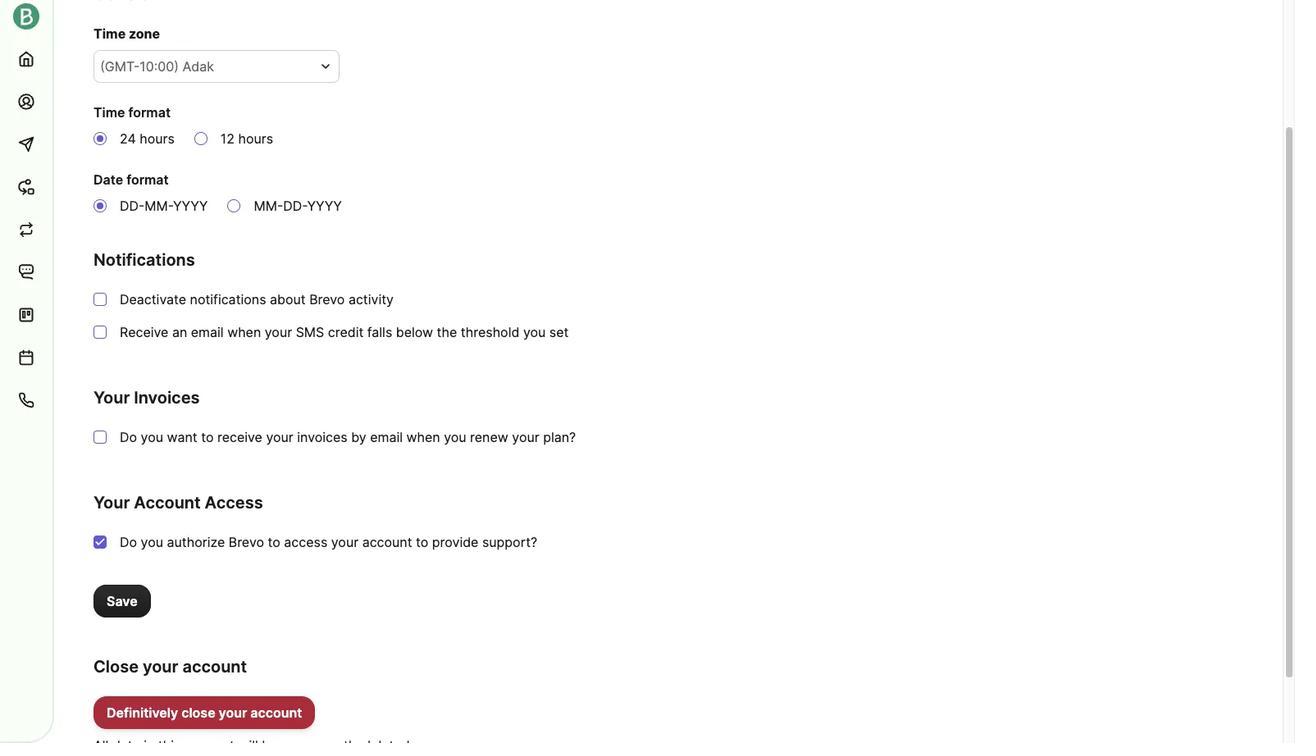 Task type: describe. For each thing, give the bounding box(es) containing it.
set
[[550, 324, 569, 340]]

you left the renew at the left bottom of the page
[[444, 429, 467, 446]]

your for your invoices
[[94, 388, 130, 408]]

time format
[[94, 104, 171, 121]]

about
[[270, 291, 306, 308]]

format for mm-
[[127, 171, 169, 188]]

0 vertical spatial when
[[227, 324, 261, 340]]

renew
[[470, 429, 509, 446]]

credit
[[328, 324, 364, 340]]

24
[[120, 130, 136, 147]]

1 dd- from the left
[[120, 198, 145, 214]]

threshold
[[461, 324, 520, 340]]

support?
[[482, 534, 537, 551]]

yyyy for mm-
[[173, 198, 208, 214]]

mm-dd-yyyy
[[254, 198, 342, 214]]

your invoices
[[94, 388, 200, 408]]

account
[[134, 493, 201, 513]]

below
[[396, 324, 433, 340]]

do for account
[[120, 534, 137, 551]]

receive an email when your sms credit falls below the threshold you set
[[120, 324, 569, 340]]

activity
[[349, 291, 394, 308]]

close
[[94, 657, 139, 677]]

2 dd- from the left
[[283, 198, 307, 214]]

brevo for notifications
[[309, 291, 345, 308]]

you left "set"
[[523, 324, 546, 340]]

notifications
[[94, 250, 195, 270]]

your for your account access
[[94, 493, 130, 513]]

do you authorize brevo to access your account to provide support?
[[120, 534, 537, 551]]

time zone
[[94, 25, 160, 42]]

1 horizontal spatial when
[[407, 429, 440, 446]]

falls
[[367, 324, 392, 340]]

format for hours
[[128, 104, 171, 121]]

definitively close your account button
[[94, 697, 315, 729]]

access
[[205, 493, 263, 513]]

dd-mm-yyyy
[[120, 198, 208, 214]]

your account access
[[94, 493, 263, 513]]

0 horizontal spatial email
[[191, 324, 224, 340]]

invoices
[[134, 388, 200, 408]]

receive
[[120, 324, 169, 340]]

24 hours
[[120, 130, 175, 147]]

1 horizontal spatial to
[[268, 534, 280, 551]]

time for time zone
[[94, 25, 126, 42]]

12 hours
[[221, 130, 273, 147]]

save button
[[94, 585, 151, 618]]

2 mm- from the left
[[254, 198, 283, 214]]

save
[[107, 593, 138, 610]]

an
[[172, 324, 187, 340]]



Task type: locate. For each thing, give the bounding box(es) containing it.
hours for 12 hours
[[238, 130, 273, 147]]

to left access
[[268, 534, 280, 551]]

account right close
[[250, 705, 302, 721]]

brevo up sms
[[309, 291, 345, 308]]

time up 24
[[94, 104, 125, 121]]

1 vertical spatial email
[[370, 429, 403, 446]]

brevo for your account access
[[229, 534, 264, 551]]

1 hours from the left
[[140, 130, 175, 147]]

format
[[128, 104, 171, 121], [127, 171, 169, 188]]

do down account
[[120, 534, 137, 551]]

0 horizontal spatial brevo
[[229, 534, 264, 551]]

1 your from the top
[[94, 388, 130, 408]]

format up dd-mm-yyyy
[[127, 171, 169, 188]]

plan?
[[543, 429, 576, 446]]

0 vertical spatial format
[[128, 104, 171, 121]]

1 horizontal spatial yyyy
[[307, 198, 342, 214]]

1 horizontal spatial dd-
[[283, 198, 307, 214]]

account up definitively close your account button
[[182, 657, 247, 677]]

1 vertical spatial when
[[407, 429, 440, 446]]

notifications
[[190, 291, 266, 308]]

mm-
[[145, 198, 173, 214], [254, 198, 283, 214]]

brevo down access at the left bottom
[[229, 534, 264, 551]]

0 horizontal spatial yyyy
[[173, 198, 208, 214]]

none field inside (gmt-10:00)  adak popup button
[[100, 57, 313, 76]]

receive
[[217, 429, 262, 446]]

definitively close your account
[[107, 705, 302, 721]]

to left provide
[[416, 534, 429, 551]]

time up (gmt-
[[94, 25, 126, 42]]

mm- down 12 hours
[[254, 198, 283, 214]]

invoices
[[297, 429, 348, 446]]

1 horizontal spatial brevo
[[309, 291, 345, 308]]

you left want
[[141, 429, 163, 446]]

zone
[[129, 25, 160, 42]]

email right an at the left of the page
[[191, 324, 224, 340]]

1 vertical spatial brevo
[[229, 534, 264, 551]]

0 vertical spatial your
[[94, 388, 130, 408]]

the
[[437, 324, 457, 340]]

hours right 24
[[140, 130, 175, 147]]

hours for 24 hours
[[140, 130, 175, 147]]

do down the your invoices
[[120, 429, 137, 446]]

dd-
[[120, 198, 145, 214], [283, 198, 307, 214]]

email right by
[[370, 429, 403, 446]]

0 vertical spatial time
[[94, 25, 126, 42]]

yyyy for dd-
[[307, 198, 342, 214]]

0 horizontal spatial hours
[[140, 130, 175, 147]]

account inside button
[[250, 705, 302, 721]]

0 horizontal spatial mm-
[[145, 198, 173, 214]]

when down deactivate notifications about brevo activity
[[227, 324, 261, 340]]

email
[[191, 324, 224, 340], [370, 429, 403, 446]]

format up the 24 hours
[[128, 104, 171, 121]]

1 vertical spatial do
[[120, 534, 137, 551]]

time
[[94, 25, 126, 42], [94, 104, 125, 121]]

date
[[94, 171, 123, 188]]

0 vertical spatial brevo
[[309, 291, 345, 308]]

0 horizontal spatial when
[[227, 324, 261, 340]]

deactivate
[[120, 291, 186, 308]]

do you want to receive your invoices by email when you renew your plan?
[[120, 429, 576, 446]]

access
[[284, 534, 328, 551]]

2 horizontal spatial to
[[416, 534, 429, 551]]

1 yyyy from the left
[[173, 198, 208, 214]]

0 horizontal spatial dd-
[[120, 198, 145, 214]]

10:00)
[[140, 58, 179, 75]]

when right by
[[407, 429, 440, 446]]

1 vertical spatial your
[[94, 493, 130, 513]]

account left provide
[[362, 534, 412, 551]]

do for invoices
[[120, 429, 137, 446]]

0 vertical spatial account
[[362, 534, 412, 551]]

hours
[[140, 130, 175, 147], [238, 130, 273, 147]]

0 horizontal spatial account
[[182, 657, 247, 677]]

yyyy
[[173, 198, 208, 214], [307, 198, 342, 214]]

you
[[523, 324, 546, 340], [141, 429, 163, 446], [444, 429, 467, 446], [141, 534, 163, 551]]

adak
[[183, 58, 214, 75]]

your left invoices
[[94, 388, 130, 408]]

time for time format
[[94, 104, 125, 121]]

by
[[351, 429, 367, 446]]

1 horizontal spatial email
[[370, 429, 403, 446]]

definitively
[[107, 705, 178, 721]]

2 do from the top
[[120, 534, 137, 551]]

to right want
[[201, 429, 214, 446]]

0 vertical spatial do
[[120, 429, 137, 446]]

2 time from the top
[[94, 104, 125, 121]]

2 yyyy from the left
[[307, 198, 342, 214]]

close
[[181, 705, 215, 721]]

when
[[227, 324, 261, 340], [407, 429, 440, 446]]

hours right 12
[[238, 130, 273, 147]]

12
[[221, 130, 235, 147]]

authorize
[[167, 534, 225, 551]]

1 vertical spatial account
[[182, 657, 247, 677]]

your
[[94, 388, 130, 408], [94, 493, 130, 513]]

want
[[167, 429, 197, 446]]

None field
[[100, 57, 313, 76]]

0 horizontal spatial to
[[201, 429, 214, 446]]

1 do from the top
[[120, 429, 137, 446]]

1 vertical spatial format
[[127, 171, 169, 188]]

sms
[[296, 324, 324, 340]]

(gmt-
[[100, 58, 140, 75]]

account
[[362, 534, 412, 551], [182, 657, 247, 677], [250, 705, 302, 721]]

0 vertical spatial email
[[191, 324, 224, 340]]

2 your from the top
[[94, 493, 130, 513]]

date format
[[94, 171, 169, 188]]

(gmt-10:00)  adak
[[100, 58, 214, 75]]

(gmt-10:00)  adak button
[[94, 50, 340, 83]]

1 horizontal spatial hours
[[238, 130, 273, 147]]

1 horizontal spatial account
[[250, 705, 302, 721]]

your left account
[[94, 493, 130, 513]]

1 mm- from the left
[[145, 198, 173, 214]]

1 vertical spatial time
[[94, 104, 125, 121]]

brevo
[[309, 291, 345, 308], [229, 534, 264, 551]]

2 hours from the left
[[238, 130, 273, 147]]

mm- down "date format"
[[145, 198, 173, 214]]

you down account
[[141, 534, 163, 551]]

provide
[[432, 534, 479, 551]]

close your account
[[94, 657, 247, 677]]

to
[[201, 429, 214, 446], [268, 534, 280, 551], [416, 534, 429, 551]]

2 horizontal spatial account
[[362, 534, 412, 551]]

deactivate notifications about brevo activity
[[120, 291, 394, 308]]

your inside button
[[219, 705, 247, 721]]

1 horizontal spatial mm-
[[254, 198, 283, 214]]

2 vertical spatial account
[[250, 705, 302, 721]]

1 time from the top
[[94, 25, 126, 42]]

do
[[120, 429, 137, 446], [120, 534, 137, 551]]

your
[[265, 324, 292, 340], [266, 429, 294, 446], [512, 429, 540, 446], [331, 534, 359, 551], [143, 657, 178, 677], [219, 705, 247, 721]]



Task type: vqa. For each thing, say whether or not it's contained in the screenshot.
own
no



